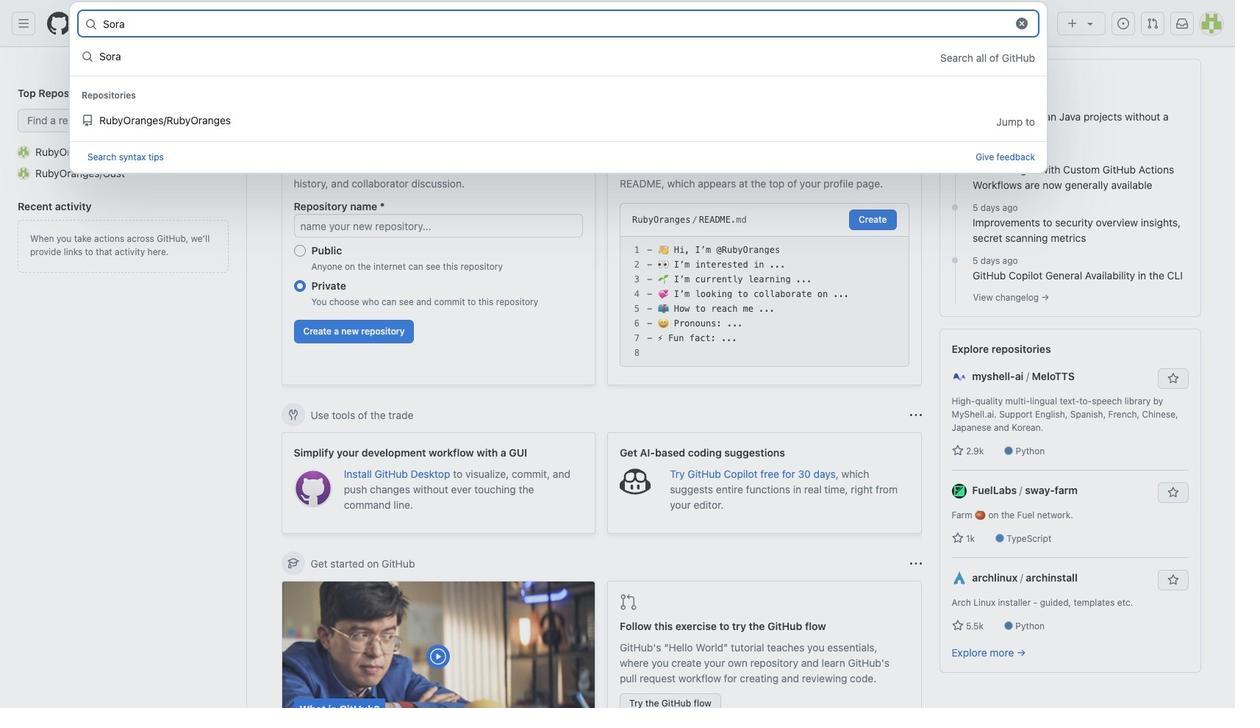 Task type: describe. For each thing, give the bounding box(es) containing it.
try the github flow element
[[608, 581, 922, 708]]

mortar board image
[[287, 558, 299, 569]]

what is github? image
[[282, 582, 595, 708]]

Top Repositories search field
[[18, 109, 229, 132]]

notifications image
[[1177, 18, 1189, 29]]

star image
[[952, 620, 964, 632]]

explore element
[[940, 59, 1202, 708]]

why am i seeing this? image
[[910, 558, 922, 570]]

star this repository image for @fuellabs profile icon
[[1168, 487, 1179, 499]]

why am i seeing this? image
[[910, 409, 922, 421]]

suggestions list box
[[70, 39, 1047, 141]]

star image for @fuellabs profile icon
[[952, 533, 964, 544]]

simplify your development workflow with a gui element
[[281, 433, 596, 534]]

rubyoranges image
[[18, 146, 29, 158]]

tools image
[[287, 409, 299, 421]]

triangle down image
[[1085, 18, 1097, 29]]

github desktop image
[[294, 469, 332, 508]]

git pull request image
[[620, 594, 638, 611]]

introduce yourself with a profile readme element
[[608, 127, 922, 385]]

gust image
[[18, 167, 29, 179]]

dot fill image
[[950, 202, 961, 213]]

get ai-based coding suggestions element
[[608, 433, 922, 534]]

1 dot fill image from the top
[[950, 149, 961, 160]]

@fuellabs profile image
[[952, 484, 967, 499]]

what is github? element
[[281, 581, 596, 708]]

homepage image
[[47, 12, 71, 35]]

star this repository image
[[1168, 373, 1179, 385]]



Task type: vqa. For each thing, say whether or not it's contained in the screenshot.
.github to the left
no



Task type: locate. For each thing, give the bounding box(es) containing it.
dot fill image up dot fill icon
[[950, 149, 961, 160]]

0 vertical spatial star this repository image
[[1168, 487, 1179, 499]]

git pull request image
[[1148, 18, 1159, 29]]

name your new repository... text field
[[294, 214, 583, 238]]

None text field
[[103, 12, 1007, 35]]

1 vertical spatial dot fill image
[[950, 255, 961, 266]]

star image
[[952, 445, 964, 457], [952, 533, 964, 544]]

1 vertical spatial star this repository image
[[1168, 574, 1179, 586]]

explore repositories navigation
[[940, 329, 1202, 673]]

2 star this repository image from the top
[[1168, 574, 1179, 586]]

star this repository image
[[1168, 487, 1179, 499], [1168, 574, 1179, 586]]

issue opened image
[[1118, 18, 1130, 29]]

dialog
[[69, 1, 1048, 173]]

0 vertical spatial dot fill image
[[950, 149, 961, 160]]

Find a repository… text field
[[18, 109, 229, 132]]

plus image
[[1067, 18, 1079, 29]]

none submit inside introduce yourself with a profile readme element
[[850, 210, 897, 230]]

command palette image
[[1022, 18, 1033, 29]]

@myshell-ai profile image
[[952, 370, 967, 385]]

star image up the @archlinux profile icon
[[952, 533, 964, 544]]

start a new repository element
[[281, 127, 596, 385]]

2 dot fill image from the top
[[950, 255, 961, 266]]

star this repository image for the @archlinux profile icon
[[1168, 574, 1179, 586]]

1 vertical spatial star image
[[952, 533, 964, 544]]

star image up @fuellabs profile icon
[[952, 445, 964, 457]]

2 star image from the top
[[952, 533, 964, 544]]

None submit
[[850, 210, 897, 230]]

1 star image from the top
[[952, 445, 964, 457]]

None radio
[[294, 245, 306, 257], [294, 280, 306, 292], [294, 245, 306, 257], [294, 280, 306, 292]]

filter image
[[850, 66, 861, 78]]

1 star this repository image from the top
[[1168, 487, 1179, 499]]

star image for @myshell-ai profile 'icon'
[[952, 445, 964, 457]]

0 vertical spatial star image
[[952, 445, 964, 457]]

@archlinux profile image
[[952, 572, 967, 586]]

play image
[[430, 648, 447, 666]]

dot fill image down dot fill icon
[[950, 255, 961, 266]]

dot fill image
[[950, 149, 961, 160], [950, 255, 961, 266]]



